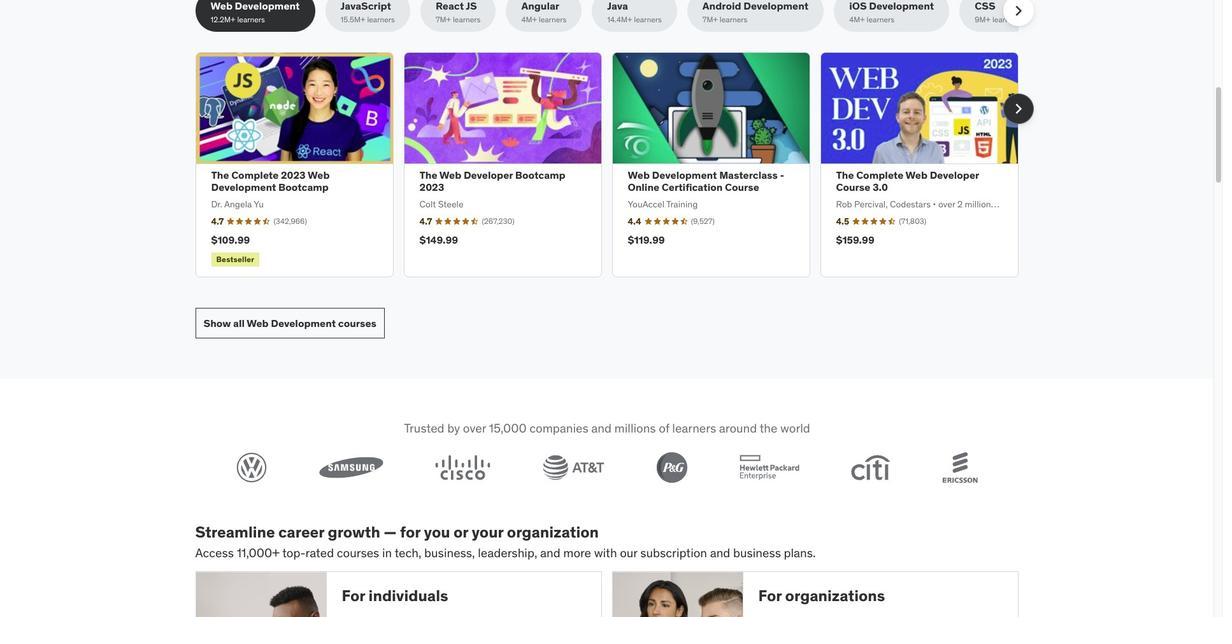 Task type: locate. For each thing, give the bounding box(es) containing it.
developer
[[464, 169, 513, 182], [930, 169, 979, 182]]

companies
[[529, 421, 588, 436]]

course left -
[[725, 181, 759, 194]]

show all web development courses link
[[195, 308, 385, 339]]

developer inside the web developer bootcamp 2023
[[464, 169, 513, 182]]

1 the from the left
[[211, 169, 229, 182]]

for
[[342, 587, 365, 607], [758, 587, 782, 607]]

tech,
[[395, 546, 421, 561]]

next image inside topic filters element
[[1008, 1, 1029, 21]]

the web developer bootcamp 2023
[[420, 169, 566, 194]]

9m+ learners
[[975, 15, 1020, 24]]

2023 inside the complete 2023 web development bootcamp
[[281, 169, 306, 182]]

2 course from the left
[[836, 181, 870, 194]]

1 horizontal spatial and
[[591, 421, 611, 436]]

0 horizontal spatial the
[[211, 169, 229, 182]]

course inside "web development masterclass - online certification course"
[[725, 181, 759, 194]]

around
[[719, 421, 757, 436]]

the complete web developer course 3.0
[[836, 169, 979, 194]]

15.5m+ learners
[[341, 15, 395, 24]]

2023
[[281, 169, 306, 182], [420, 181, 444, 194]]

3 the from the left
[[836, 169, 854, 182]]

7m+ learners
[[436, 15, 481, 24], [703, 15, 747, 24]]

15,000
[[489, 421, 526, 436]]

0 horizontal spatial 2023
[[281, 169, 306, 182]]

0 horizontal spatial bootcamp
[[278, 181, 329, 194]]

cisco logo image
[[435, 455, 490, 481]]

1 horizontal spatial developer
[[930, 169, 979, 182]]

1 horizontal spatial for
[[758, 587, 782, 607]]

0 horizontal spatial 7m+ learners
[[436, 15, 481, 24]]

0 vertical spatial courses
[[338, 317, 376, 330]]

2 next image from the top
[[1008, 99, 1029, 119]]

your
[[472, 523, 504, 543]]

and
[[591, 421, 611, 436], [540, 546, 560, 561], [710, 546, 730, 561]]

growth
[[328, 523, 380, 543]]

0 horizontal spatial developer
[[464, 169, 513, 182]]

1 horizontal spatial 7m+ learners
[[703, 15, 747, 24]]

and left business
[[710, 546, 730, 561]]

more
[[563, 546, 591, 561]]

0 horizontal spatial 4m+
[[521, 15, 537, 24]]

the
[[211, 169, 229, 182], [420, 169, 437, 182], [836, 169, 854, 182]]

complete inside the complete 2023 web development bootcamp
[[231, 169, 279, 182]]

0 horizontal spatial 7m+
[[436, 15, 451, 24]]

the inside the complete 2023 web development bootcamp
[[211, 169, 229, 182]]

1 horizontal spatial 4m+ learners
[[849, 15, 895, 24]]

learners
[[237, 15, 265, 24], [367, 15, 395, 24], [453, 15, 481, 24], [539, 15, 567, 24], [634, 15, 662, 24], [720, 15, 747, 24], [867, 15, 895, 24], [992, 15, 1020, 24], [672, 421, 716, 436]]

trusted by over 15,000 companies and millions of learners around the world
[[404, 421, 810, 436]]

2 for from the left
[[758, 587, 782, 607]]

15.5m+
[[341, 15, 365, 24]]

1 horizontal spatial bootcamp
[[515, 169, 566, 182]]

7m+
[[436, 15, 451, 24], [703, 15, 718, 24]]

0 horizontal spatial course
[[725, 181, 759, 194]]

and left millions
[[591, 421, 611, 436]]

complete inside the complete web developer course 3.0
[[856, 169, 904, 182]]

0 horizontal spatial for
[[342, 587, 365, 607]]

0 vertical spatial next image
[[1008, 1, 1029, 21]]

citi logo image
[[851, 455, 890, 481]]

next image
[[1008, 1, 1029, 21], [1008, 99, 1029, 119]]

1 horizontal spatial 4m+
[[849, 15, 865, 24]]

2 4m+ from the left
[[849, 15, 865, 24]]

all
[[233, 317, 245, 330]]

2 the from the left
[[420, 169, 437, 182]]

hewlett packard enterprise logo image
[[739, 455, 799, 481]]

topic filters element
[[195, 0, 1036, 32]]

carousel element
[[195, 52, 1034, 278]]

the web developer bootcamp 2023 link
[[420, 169, 566, 194]]

2 developer from the left
[[930, 169, 979, 182]]

and down organization
[[540, 546, 560, 561]]

show
[[204, 317, 231, 330]]

course left 3.0
[[836, 181, 870, 194]]

bootcamp
[[515, 169, 566, 182], [278, 181, 329, 194]]

4m+
[[521, 15, 537, 24], [849, 15, 865, 24]]

web inside the web developer bootcamp 2023
[[439, 169, 461, 182]]

1 next image from the top
[[1008, 1, 1029, 21]]

9m+
[[975, 15, 991, 24]]

top-
[[282, 546, 305, 561]]

for individuals
[[342, 587, 448, 607]]

for left individuals
[[342, 587, 365, 607]]

over
[[463, 421, 486, 436]]

show all web development courses
[[204, 317, 376, 330]]

1 developer from the left
[[464, 169, 513, 182]]

4m+ learners
[[521, 15, 567, 24], [849, 15, 895, 24]]

courses inside streamline career growth — for you or your organization access 11,000+ top-rated courses in tech, business, leadership, and more with our subscription and business plans.
[[337, 546, 379, 561]]

masterclass
[[719, 169, 778, 182]]

courses
[[338, 317, 376, 330], [337, 546, 379, 561]]

1 horizontal spatial course
[[836, 181, 870, 194]]

by
[[447, 421, 460, 436]]

1 horizontal spatial complete
[[856, 169, 904, 182]]

organizations
[[785, 587, 885, 607]]

1 for from the left
[[342, 587, 365, 607]]

1 horizontal spatial 2023
[[420, 181, 444, 194]]

0 horizontal spatial complete
[[231, 169, 279, 182]]

2 complete from the left
[[856, 169, 904, 182]]

att&t logo image
[[543, 455, 604, 481]]

access
[[195, 546, 234, 561]]

online
[[628, 181, 659, 194]]

development
[[652, 169, 717, 182], [211, 181, 276, 194], [271, 317, 336, 330]]

in
[[382, 546, 392, 561]]

the for course
[[836, 169, 854, 182]]

1 course from the left
[[725, 181, 759, 194]]

next image inside carousel element
[[1008, 99, 1029, 119]]

1 horizontal spatial 7m+
[[703, 15, 718, 24]]

course
[[725, 181, 759, 194], [836, 181, 870, 194]]

the inside the web developer bootcamp 2023
[[420, 169, 437, 182]]

ericsson logo image
[[942, 453, 978, 483]]

0 horizontal spatial and
[[540, 546, 560, 561]]

1 horizontal spatial the
[[420, 169, 437, 182]]

web inside the complete 2023 web development bootcamp
[[308, 169, 330, 182]]

complete
[[231, 169, 279, 182], [856, 169, 904, 182]]

you
[[424, 523, 450, 543]]

0 horizontal spatial 4m+ learners
[[521, 15, 567, 24]]

1 vertical spatial courses
[[337, 546, 379, 561]]

web
[[308, 169, 330, 182], [439, 169, 461, 182], [628, 169, 650, 182], [906, 169, 928, 182], [247, 317, 269, 330]]

certification
[[662, 181, 723, 194]]

1 vertical spatial next image
[[1008, 99, 1029, 119]]

for down business
[[758, 587, 782, 607]]

1 complete from the left
[[231, 169, 279, 182]]

the inside the complete web developer course 3.0
[[836, 169, 854, 182]]

2 horizontal spatial the
[[836, 169, 854, 182]]

web inside the complete web developer course 3.0
[[906, 169, 928, 182]]

2 horizontal spatial and
[[710, 546, 730, 561]]



Task type: vqa. For each thing, say whether or not it's contained in the screenshot.
more
yes



Task type: describe. For each thing, give the bounding box(es) containing it.
1 4m+ from the left
[[521, 15, 537, 24]]

—
[[384, 523, 397, 543]]

the for development
[[211, 169, 229, 182]]

streamline
[[195, 523, 275, 543]]

for for for individuals
[[342, 587, 365, 607]]

for for for organizations
[[758, 587, 782, 607]]

subscription
[[640, 546, 707, 561]]

volkswagen logo image
[[236, 453, 267, 483]]

for organizations
[[758, 587, 885, 607]]

bootcamp inside the web developer bootcamp 2023
[[515, 169, 566, 182]]

11,000+
[[237, 546, 280, 561]]

career
[[278, 523, 324, 543]]

3.0
[[873, 181, 888, 194]]

next image for carousel element
[[1008, 99, 1029, 119]]

leadership,
[[478, 546, 537, 561]]

the complete web developer course 3.0 link
[[836, 169, 979, 194]]

14.4m+
[[607, 15, 632, 24]]

the
[[759, 421, 777, 436]]

trusted
[[404, 421, 444, 436]]

business,
[[424, 546, 475, 561]]

1 7m+ learners from the left
[[436, 15, 481, 24]]

12.2m+ learners
[[211, 15, 265, 24]]

complete for development
[[231, 169, 279, 182]]

samsung logo image
[[319, 457, 383, 479]]

streamline career growth — for you or your organization access 11,000+ top-rated courses in tech, business, leadership, and more with our subscription and business plans.
[[195, 523, 816, 561]]

the complete 2023 web development bootcamp
[[211, 169, 330, 194]]

or
[[454, 523, 468, 543]]

next image for topic filters element
[[1008, 1, 1029, 21]]

2 7m+ from the left
[[703, 15, 718, 24]]

of
[[659, 421, 669, 436]]

procter & gamble logo image
[[656, 453, 687, 483]]

14.4m+ learners
[[607, 15, 662, 24]]

business
[[733, 546, 781, 561]]

course inside the complete web developer course 3.0
[[836, 181, 870, 194]]

rated
[[305, 546, 334, 561]]

web development masterclass - online certification course
[[628, 169, 784, 194]]

the for 2023
[[420, 169, 437, 182]]

the complete 2023 web development bootcamp link
[[211, 169, 330, 194]]

2023 inside the web developer bootcamp 2023
[[420, 181, 444, 194]]

for
[[400, 523, 421, 543]]

world
[[780, 421, 810, 436]]

bootcamp inside the complete 2023 web development bootcamp
[[278, 181, 329, 194]]

web development masterclass - online certification course link
[[628, 169, 784, 194]]

plans.
[[784, 546, 816, 561]]

1 7m+ from the left
[[436, 15, 451, 24]]

individuals
[[369, 587, 448, 607]]

12.2m+
[[211, 15, 235, 24]]

2 4m+ learners from the left
[[849, 15, 895, 24]]

2 7m+ learners from the left
[[703, 15, 747, 24]]

1 4m+ learners from the left
[[521, 15, 567, 24]]

developer inside the complete web developer course 3.0
[[930, 169, 979, 182]]

organization
[[507, 523, 599, 543]]

development inside the complete 2023 web development bootcamp
[[211, 181, 276, 194]]

millions
[[614, 421, 656, 436]]

with
[[594, 546, 617, 561]]

-
[[780, 169, 784, 182]]

development inside "web development masterclass - online certification course"
[[652, 169, 717, 182]]

web inside "web development masterclass - online certification course"
[[628, 169, 650, 182]]

our
[[620, 546, 638, 561]]

complete for course
[[856, 169, 904, 182]]



